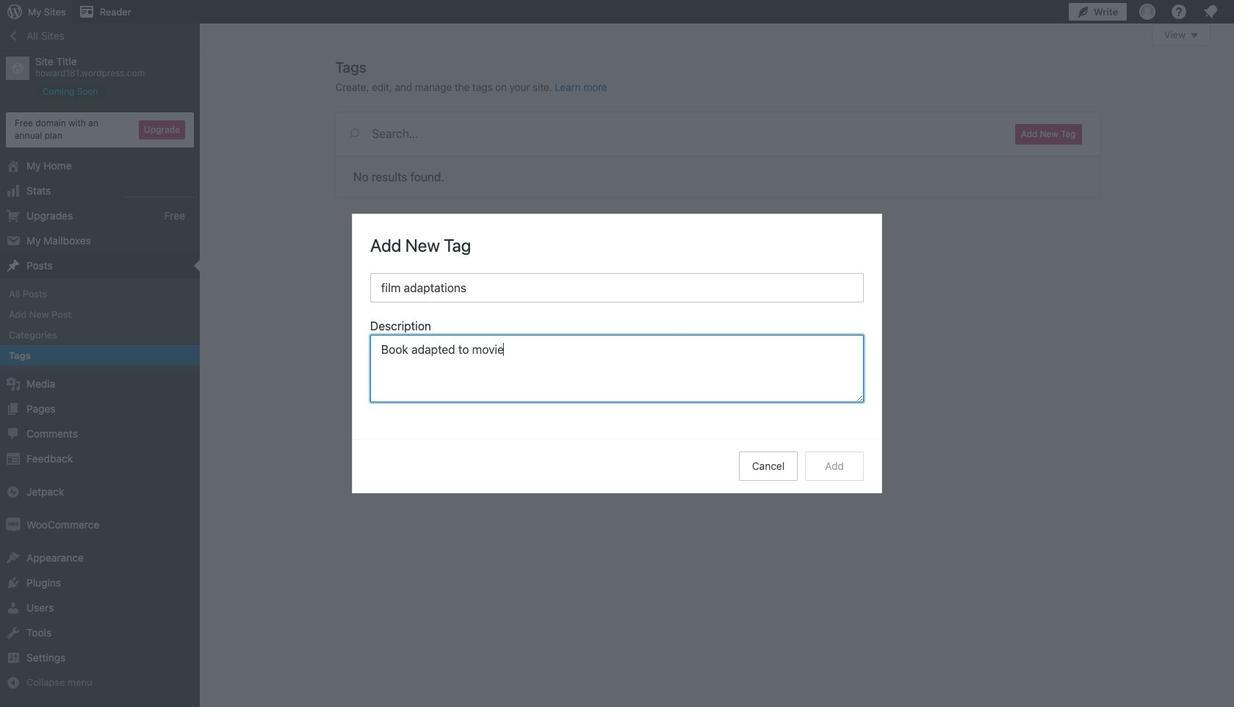 Task type: vqa. For each thing, say whether or not it's contained in the screenshot.
READER image
no



Task type: describe. For each thing, give the bounding box(es) containing it.
img image
[[6, 518, 21, 533]]

update your profile, personal settings, and more image
[[1139, 3, 1156, 21]]

New Tag Name text field
[[370, 273, 864, 303]]

closed image
[[1191, 33, 1198, 38]]

help image
[[1170, 3, 1188, 21]]



Task type: locate. For each thing, give the bounding box(es) containing it.
None text field
[[370, 335, 864, 403]]

dialog
[[353, 215, 882, 493]]

group
[[370, 317, 864, 407]]

highest hourly views 0 image
[[124, 188, 194, 197]]

manage your notifications image
[[1202, 3, 1220, 21]]

None search field
[[335, 112, 998, 155]]

main content
[[335, 24, 1211, 198]]



